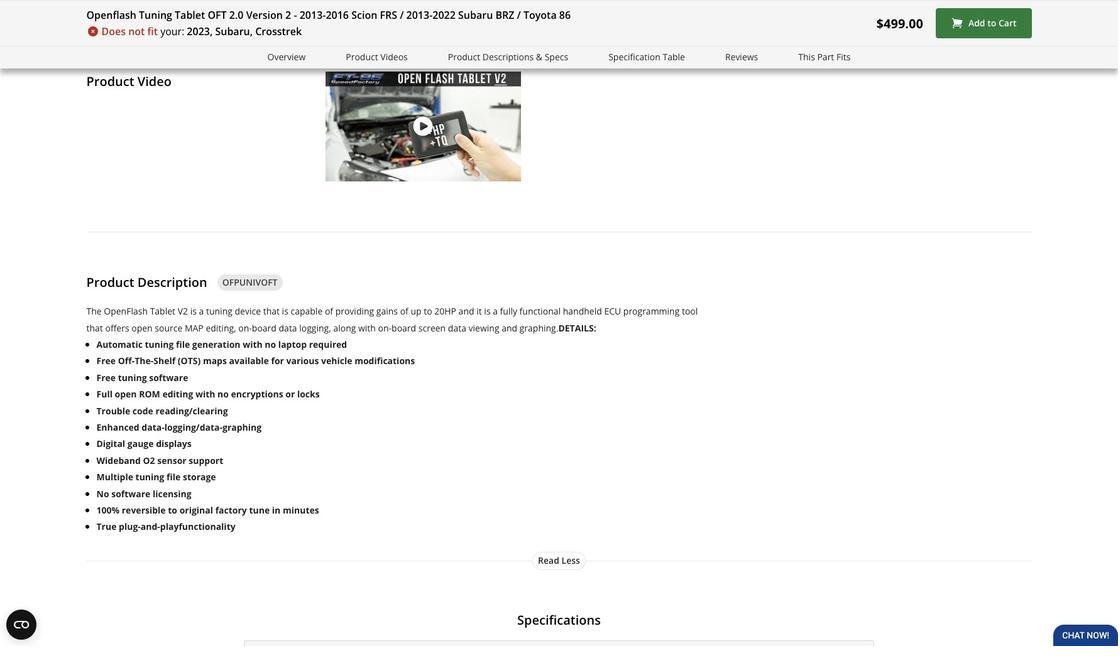 Task type: describe. For each thing, give the bounding box(es) containing it.
logging,
[[299, 322, 331, 334]]

3 ofpunivoft 13-20 frs, brz, 86 openflash tuning tablet oft 2.0 version 2, image from the left
[[310, 0, 379, 18]]

the-
[[135, 355, 154, 367]]

true
[[96, 521, 117, 533]]

support
[[189, 455, 223, 467]]

part
[[817, 51, 834, 63]]

graphing
[[222, 422, 262, 434]]

providing
[[335, 306, 374, 318]]

to inside the openflash tablet v2 is a tuning device that is capable of providing gains of up to 20hp and it is a fully functional handheld ecu programming tool that offers open source map editing, on-board data logging, along with on-board screen data viewing and graphing.
[[424, 306, 432, 318]]

add
[[969, 17, 985, 29]]

specification table link
[[609, 50, 685, 65]]

table
[[663, 51, 685, 63]]

to inside button
[[988, 17, 996, 29]]

code
[[133, 405, 153, 417]]

plug-
[[119, 521, 141, 533]]

reading/clearing
[[156, 405, 228, 417]]

2 ofpunivoft 13-20 frs, brz, 86 openflash tuning tablet oft 2.0 version 2, image from the left
[[234, 0, 303, 18]]

1 board from the left
[[252, 322, 277, 334]]

open inside automatic tuning file generation with no laptop required free off-the-shelf (ots) maps available for various vehicle modifications free tuning software full open rom editing with no encryptions or locks trouble code reading/clearing enhanced data-logging/data-graphing digital gauge displays wideband o2 sensor support multiple tuning file storage no software licensing 100% reversible to original factory tune in minutes true plug-and-playfunctionality
[[115, 389, 137, 401]]

in
[[272, 505, 281, 517]]

less
[[562, 555, 580, 567]]

gauge
[[127, 438, 154, 450]]

product for product videos
[[346, 51, 378, 63]]

the
[[86, 306, 102, 318]]

0 vertical spatial software
[[149, 372, 188, 384]]

storage
[[183, 472, 216, 483]]

1 ofpunivoft 13-20 frs, brz, 86 openflash tuning tablet oft 2.0 version 2, image from the left
[[159, 0, 228, 18]]

digital
[[96, 438, 125, 450]]

tuning
[[139, 8, 172, 22]]

this part fits
[[798, 51, 851, 63]]

licensing
[[153, 488, 191, 500]]

1 a from the left
[[199, 306, 204, 318]]

descriptions
[[483, 51, 534, 63]]

openflash
[[104, 306, 148, 318]]

handheld
[[563, 306, 602, 318]]

1 vertical spatial software
[[111, 488, 150, 500]]

videos
[[380, 51, 408, 63]]

toyota
[[524, 8, 557, 22]]

wideband
[[96, 455, 141, 467]]

1 vertical spatial file
[[167, 472, 181, 483]]

1 vertical spatial with
[[243, 339, 263, 351]]

1 on- from the left
[[238, 322, 252, 334]]

product videos link
[[346, 50, 408, 65]]

add to cart button
[[936, 8, 1032, 38]]

2 board from the left
[[392, 322, 416, 334]]

scion
[[351, 8, 377, 22]]

o2
[[143, 455, 155, 467]]

-
[[294, 8, 297, 22]]

0 horizontal spatial that
[[86, 322, 103, 334]]

openflash tuning tablet oft 2.0 version 2 - 2013-2016 scion frs / 2013-2022 subaru brz / toyota 86
[[86, 8, 571, 22]]

video
[[138, 73, 172, 90]]

2
[[285, 8, 291, 22]]

1 horizontal spatial and
[[502, 322, 517, 334]]

frs
[[380, 8, 397, 22]]

0 vertical spatial file
[[176, 339, 190, 351]]

2 free from the top
[[96, 372, 116, 384]]

product videos
[[346, 51, 408, 63]]

1 of from the left
[[325, 306, 333, 318]]

fits
[[837, 51, 851, 63]]

generation
[[192, 339, 240, 351]]

open inside the openflash tablet v2 is a tuning device that is capable of providing gains of up to 20hp and it is a fully functional handheld ecu programming tool that offers open source map editing, on-board data logging, along with on-board screen data viewing and graphing.
[[131, 322, 153, 334]]

86
[[559, 8, 571, 22]]

device
[[235, 306, 261, 318]]

with inside the openflash tablet v2 is a tuning device that is capable of providing gains of up to 20hp and it is a fully functional handheld ecu programming tool that offers open source map editing, on-board data logging, along with on-board screen data viewing and graphing.
[[358, 322, 376, 334]]

tool
[[682, 306, 698, 318]]

1 horizontal spatial that
[[263, 306, 280, 318]]

off-
[[118, 355, 135, 367]]

and-
[[141, 521, 160, 533]]

it
[[477, 306, 482, 318]]

product for product description
[[86, 274, 134, 291]]

required
[[309, 339, 347, 351]]

maps
[[203, 355, 227, 367]]

not
[[128, 25, 145, 38]]

1 / from the left
[[400, 8, 404, 22]]

ofpunivoft
[[222, 276, 278, 288]]

read less
[[538, 555, 580, 567]]

product for product video
[[86, 73, 134, 90]]

crosstrek
[[255, 25, 302, 38]]

oft
[[208, 8, 227, 22]]

tuning down o2 on the left of the page
[[135, 472, 164, 483]]

open widget image
[[6, 610, 36, 640]]

for
[[271, 355, 284, 367]]

capable
[[291, 306, 323, 318]]

20hp
[[434, 306, 456, 318]]

tablet for v2
[[150, 306, 175, 318]]

offers
[[105, 322, 129, 334]]

overview
[[267, 51, 306, 63]]

openflash
[[86, 8, 136, 22]]

specs
[[545, 51, 568, 63]]

2 on- from the left
[[378, 322, 392, 334]]

up
[[411, 306, 421, 318]]

product for product descriptions & specs
[[448, 51, 480, 63]]

reviews
[[725, 51, 758, 63]]

automatic
[[96, 339, 143, 351]]

data-
[[142, 422, 165, 434]]

locks
[[297, 389, 320, 401]]

original
[[180, 505, 213, 517]]

fit
[[147, 25, 158, 38]]

viewing
[[469, 322, 499, 334]]

1 free from the top
[[96, 355, 116, 367]]

1 is from the left
[[190, 306, 197, 318]]

source
[[155, 322, 182, 334]]

available
[[229, 355, 269, 367]]

along
[[333, 322, 356, 334]]

editing,
[[206, 322, 236, 334]]

2022
[[433, 8, 456, 22]]

0 horizontal spatial with
[[195, 389, 215, 401]]

fully
[[500, 306, 517, 318]]

0 horizontal spatial no
[[218, 389, 229, 401]]

ecu
[[604, 306, 621, 318]]



Task type: locate. For each thing, give the bounding box(es) containing it.
2 vertical spatial to
[[168, 505, 177, 517]]

2 horizontal spatial with
[[358, 322, 376, 334]]

open down openflash
[[131, 322, 153, 334]]

no
[[265, 339, 276, 351], [218, 389, 229, 401]]

vehicle
[[321, 355, 352, 367]]

subaru,
[[215, 25, 253, 38]]

with
[[358, 322, 376, 334], [243, 339, 263, 351], [195, 389, 215, 401]]

0 vertical spatial and
[[459, 306, 474, 318]]

encryptions
[[231, 389, 283, 401]]

2 horizontal spatial to
[[988, 17, 996, 29]]

software up reversible
[[111, 488, 150, 500]]

1 horizontal spatial to
[[424, 306, 432, 318]]

shelf
[[154, 355, 175, 367]]

specification table
[[609, 51, 685, 63]]

overview link
[[267, 50, 306, 65]]

board down up
[[392, 322, 416, 334]]

with up available
[[243, 339, 263, 351]]

is right v2
[[190, 306, 197, 318]]

product
[[346, 51, 378, 63], [448, 51, 480, 63], [86, 73, 134, 90], [86, 274, 134, 291]]

software
[[149, 372, 188, 384], [111, 488, 150, 500]]

2 data from the left
[[448, 322, 466, 334]]

file up "(ots)" on the left of page
[[176, 339, 190, 351]]

1 vertical spatial to
[[424, 306, 432, 318]]

of left up
[[400, 306, 408, 318]]

&
[[536, 51, 542, 63]]

to inside automatic tuning file generation with no laptop required free off-the-shelf (ots) maps available for various vehicle modifications free tuning software full open rom editing with no encryptions or locks trouble code reading/clearing enhanced data-logging/data-graphing digital gauge displays wideband o2 sensor support multiple tuning file storage no software licensing 100% reversible to original factory tune in minutes true plug-and-playfunctionality
[[168, 505, 177, 517]]

ofpunivoft 13-20 frs, brz, 86 openflash tuning tablet oft 2.0 version 2, image left frs
[[310, 0, 379, 18]]

and left it
[[459, 306, 474, 318]]

the openflash tablet v2 is a tuning device that is capable of providing gains of up to 20hp and it is a fully functional handheld ecu programming tool that offers open source map editing, on-board data logging, along with on-board screen data viewing and graphing.
[[86, 306, 698, 334]]

1 horizontal spatial is
[[282, 306, 288, 318]]

that
[[263, 306, 280, 318], [86, 322, 103, 334]]

of up logging,
[[325, 306, 333, 318]]

0 vertical spatial free
[[96, 355, 116, 367]]

1 2013- from the left
[[300, 8, 326, 22]]

tuning up shelf
[[145, 339, 174, 351]]

tablet inside the openflash tablet v2 is a tuning device that is capable of providing gains of up to 20hp and it is a fully functional handheld ecu programming tool that offers open source map editing, on-board data logging, along with on-board screen data viewing and graphing.
[[150, 306, 175, 318]]

tuning up the editing,
[[206, 306, 232, 318]]

free up full
[[96, 372, 116, 384]]

0 vertical spatial that
[[263, 306, 280, 318]]

programming
[[623, 306, 680, 318]]

0 horizontal spatial 2013-
[[300, 8, 326, 22]]

product up openflash
[[86, 274, 134, 291]]

is right it
[[484, 306, 491, 318]]

1 data from the left
[[279, 322, 297, 334]]

2 of from the left
[[400, 306, 408, 318]]

file
[[176, 339, 190, 351], [167, 472, 181, 483]]

100%
[[96, 505, 120, 517]]

0 vertical spatial tablet
[[175, 8, 205, 22]]

0 horizontal spatial /
[[400, 8, 404, 22]]

0 horizontal spatial on-
[[238, 322, 252, 334]]

a up map
[[199, 306, 204, 318]]

with up reading/clearing
[[195, 389, 215, 401]]

free left the off-
[[96, 355, 116, 367]]

0 horizontal spatial to
[[168, 505, 177, 517]]

1 horizontal spatial a
[[493, 306, 498, 318]]

and
[[459, 306, 474, 318], [502, 322, 517, 334]]

product video
[[86, 73, 172, 90]]

with down providing
[[358, 322, 376, 334]]

specification
[[609, 51, 660, 63]]

1 vertical spatial that
[[86, 322, 103, 334]]

0 horizontal spatial is
[[190, 306, 197, 318]]

2 a from the left
[[493, 306, 498, 318]]

version
[[246, 8, 283, 22]]

2013- right -
[[300, 8, 326, 22]]

4 ofpunivoft 13-20 frs, brz, 86 openflash tuning tablet oft 2.0 version 2, image from the left
[[385, 0, 454, 18]]

no up for
[[265, 339, 276, 351]]

0 vertical spatial no
[[265, 339, 276, 351]]

is left capable
[[282, 306, 288, 318]]

data
[[279, 322, 297, 334], [448, 322, 466, 334]]

map
[[185, 322, 204, 334]]

go to right image image
[[460, 0, 475, 4]]

2 2013- from the left
[[406, 8, 433, 22]]

free
[[96, 355, 116, 367], [96, 372, 116, 384]]

that right device
[[263, 306, 280, 318]]

file up licensing
[[167, 472, 181, 483]]

2.0
[[229, 8, 244, 22]]

that down the
[[86, 322, 103, 334]]

2 is from the left
[[282, 306, 288, 318]]

software down shelf
[[149, 372, 188, 384]]

0 horizontal spatial of
[[325, 306, 333, 318]]

2023,
[[187, 25, 213, 38]]

ofpunivoft 13-20 frs, brz, 86 openflash tuning tablet oft 2.0 version 2, image
[[159, 0, 228, 18], [234, 0, 303, 18], [310, 0, 379, 18], [385, 0, 454, 18]]

sensor
[[157, 455, 186, 467]]

this part fits link
[[798, 50, 851, 65]]

does
[[102, 25, 126, 38]]

product left the video on the left top of the page
[[86, 73, 134, 90]]

2013-
[[300, 8, 326, 22], [406, 8, 433, 22]]

1 vertical spatial open
[[115, 389, 137, 401]]

/ right frs
[[400, 8, 404, 22]]

1 horizontal spatial /
[[517, 8, 521, 22]]

2 vertical spatial with
[[195, 389, 215, 401]]

full
[[96, 389, 112, 401]]

various
[[286, 355, 319, 367]]

product left videos
[[346, 51, 378, 63]]

on-
[[238, 322, 252, 334], [378, 322, 392, 334]]

tuning down the off-
[[118, 372, 147, 384]]

enhanced
[[96, 422, 139, 434]]

open up trouble
[[115, 389, 137, 401]]

0 vertical spatial with
[[358, 322, 376, 334]]

data down 20hp
[[448, 322, 466, 334]]

open
[[131, 322, 153, 334], [115, 389, 137, 401]]

3 is from the left
[[484, 306, 491, 318]]

2 horizontal spatial is
[[484, 306, 491, 318]]

0 horizontal spatial board
[[252, 322, 277, 334]]

trouble
[[96, 405, 130, 417]]

tablet for oft
[[175, 8, 205, 22]]

v2
[[178, 306, 188, 318]]

tuning inside the openflash tablet v2 is a tuning device that is capable of providing gains of up to 20hp and it is a fully functional handheld ecu programming tool that offers open source map editing, on-board data logging, along with on-board screen data viewing and graphing.
[[206, 306, 232, 318]]

of
[[325, 306, 333, 318], [400, 306, 408, 318]]

minutes
[[283, 505, 319, 517]]

1 horizontal spatial on-
[[378, 322, 392, 334]]

gains
[[376, 306, 398, 318]]

2 / from the left
[[517, 8, 521, 22]]

0 vertical spatial to
[[988, 17, 996, 29]]

description
[[138, 274, 207, 291]]

1 horizontal spatial with
[[243, 339, 263, 351]]

specifications
[[517, 612, 601, 629]]

data up laptop
[[279, 322, 297, 334]]

ofpunivoft 13-20 frs, brz, 86 openflash tuning tablet oft 2.0 version 2, image left go to right image
[[385, 0, 454, 18]]

logging/data-
[[165, 422, 223, 434]]

add to cart
[[969, 17, 1017, 29]]

cart
[[999, 17, 1017, 29]]

no
[[96, 488, 109, 500]]

brz
[[496, 8, 514, 22]]

on- down device
[[238, 322, 252, 334]]

1 vertical spatial free
[[96, 372, 116, 384]]

2013- right frs
[[406, 8, 433, 22]]

modifications
[[355, 355, 415, 367]]

1 horizontal spatial of
[[400, 306, 408, 318]]

ofpunivoft 13-20 frs, brz, 86 openflash tuning tablet oft 2.0 version 2, image up 2023,
[[159, 0, 228, 18]]

tune
[[249, 505, 270, 517]]

subaru
[[458, 8, 493, 22]]

ofpunivoft 13-20 frs, brz, 86 openflash tuning tablet oft 2.0 version 2, image up crosstrek
[[234, 0, 303, 18]]

product descriptions & specs
[[448, 51, 568, 63]]

to right up
[[424, 306, 432, 318]]

1 vertical spatial and
[[502, 322, 517, 334]]

1 horizontal spatial no
[[265, 339, 276, 351]]

$499.00
[[877, 15, 923, 32]]

1 vertical spatial no
[[218, 389, 229, 401]]

/ right the "brz"
[[517, 8, 521, 22]]

your:
[[160, 25, 184, 38]]

0 vertical spatial open
[[131, 322, 153, 334]]

and down fully
[[502, 322, 517, 334]]

screen
[[418, 322, 446, 334]]

functional
[[520, 306, 561, 318]]

to right "add"
[[988, 17, 996, 29]]

go to left image image
[[138, 0, 153, 4]]

0 horizontal spatial a
[[199, 306, 204, 318]]

1 horizontal spatial 2013-
[[406, 8, 433, 22]]

a left fully
[[493, 306, 498, 318]]

/
[[400, 8, 404, 22], [517, 8, 521, 22]]

laptop
[[278, 339, 307, 351]]

product descriptions & specs link
[[448, 50, 568, 65]]

to down licensing
[[168, 505, 177, 517]]

tablet up 2023,
[[175, 8, 205, 22]]

displays
[[156, 438, 192, 450]]

reversible
[[122, 505, 166, 517]]

no left encryptions
[[218, 389, 229, 401]]

1 horizontal spatial board
[[392, 322, 416, 334]]

a
[[199, 306, 204, 318], [493, 306, 498, 318]]

0 horizontal spatial data
[[279, 322, 297, 334]]

1 horizontal spatial data
[[448, 322, 466, 334]]

1 vertical spatial tablet
[[150, 306, 175, 318]]

this
[[798, 51, 815, 63]]

does not fit your: 2023, subaru, crosstrek
[[102, 25, 302, 38]]

board down device
[[252, 322, 277, 334]]

tablet up source
[[150, 306, 175, 318]]

or
[[286, 389, 295, 401]]

on- down gains in the left top of the page
[[378, 322, 392, 334]]

product down subaru
[[448, 51, 480, 63]]

0 horizontal spatial and
[[459, 306, 474, 318]]



Task type: vqa. For each thing, say whether or not it's contained in the screenshot.
the Subaru at the left top of the page
yes



